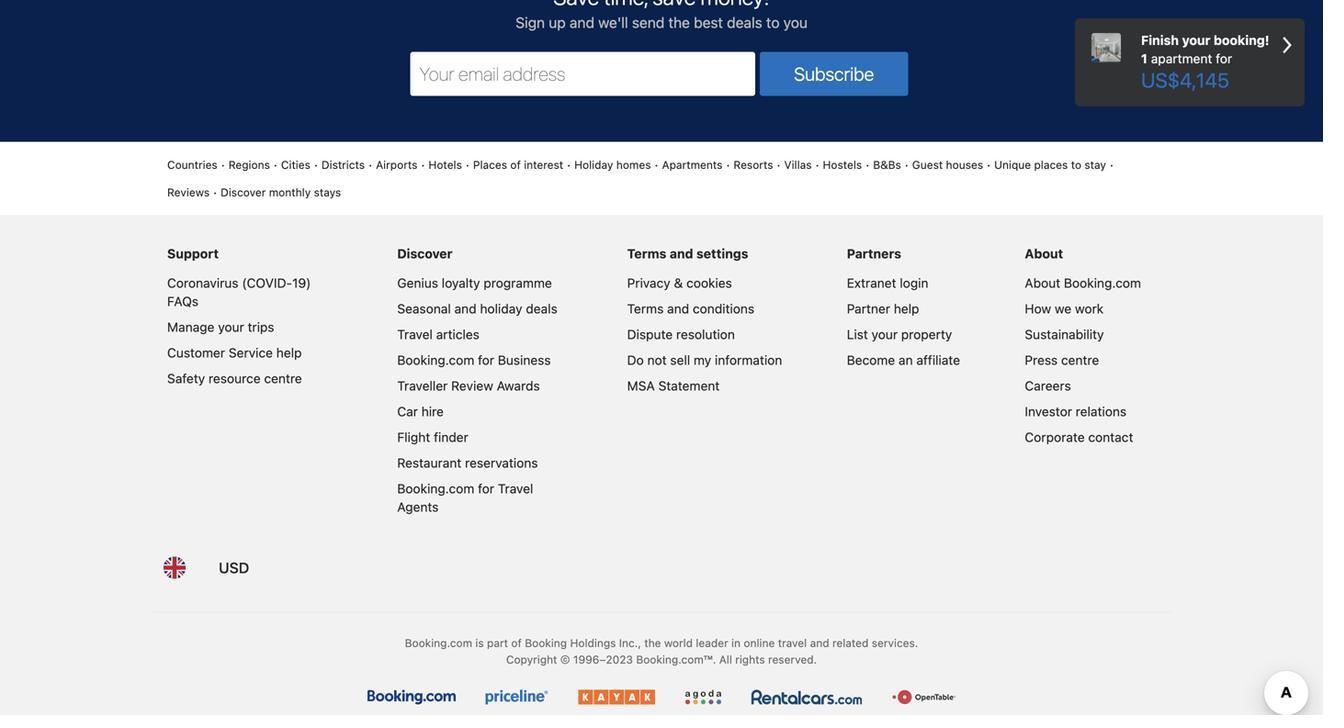 Task type: describe. For each thing, give the bounding box(es) containing it.
discover monthly stays link
[[221, 184, 341, 201]]

terms and conditions
[[627, 301, 754, 317]]

careers
[[1025, 379, 1071, 394]]

coronavirus
[[167, 276, 238, 291]]

statement
[[658, 379, 720, 394]]

resorts
[[734, 159, 773, 171]]

places of interest link
[[473, 157, 563, 173]]

1996–2023
[[573, 654, 633, 667]]

cities link
[[281, 157, 310, 173]]

restaurant
[[397, 456, 462, 471]]

sign up and we'll send the best deals to you
[[516, 14, 808, 31]]

holiday homes link
[[574, 157, 651, 173]]

faqs
[[167, 294, 198, 309]]

how
[[1025, 301, 1051, 317]]

customer service help
[[167, 346, 302, 361]]

stay
[[1085, 159, 1106, 171]]

hostels
[[823, 159, 862, 171]]

extranet login
[[847, 276, 929, 291]]

sign
[[516, 14, 545, 31]]

holiday
[[480, 301, 522, 317]]

do not sell my information
[[627, 353, 782, 368]]

of inside the booking.com is part of booking holdings inc., the world leader in online travel and related services. copyright © 1996–2023 booking.com™. all rights reserved.
[[511, 637, 522, 650]]

0 vertical spatial centre
[[1061, 353, 1099, 368]]

Your email address email field
[[410, 52, 755, 96]]

cookies
[[686, 276, 732, 291]]

list your property
[[847, 327, 952, 342]]

and right up
[[570, 14, 595, 31]]

apartments
[[662, 159, 723, 171]]

travel inside booking.com for travel agents
[[498, 482, 533, 497]]

about for about booking.com
[[1025, 276, 1061, 291]]

usd
[[219, 560, 249, 577]]

travel
[[778, 637, 807, 650]]

conditions
[[693, 301, 754, 317]]

an
[[899, 353, 913, 368]]

and for seasonal and holiday deals
[[454, 301, 477, 317]]

homes
[[616, 159, 651, 171]]

press centre
[[1025, 353, 1099, 368]]

resolution
[[676, 327, 735, 342]]

subscribe
[[794, 63, 874, 85]]

travel articles link
[[397, 327, 480, 342]]

dispute resolution
[[627, 327, 735, 342]]

careers link
[[1025, 379, 1071, 394]]

corporate
[[1025, 430, 1085, 445]]

villas link
[[784, 157, 812, 173]]

regions link
[[229, 157, 270, 173]]

my
[[694, 353, 711, 368]]

car hire
[[397, 404, 444, 420]]

investor
[[1025, 404, 1072, 420]]

safety resource centre link
[[167, 371, 302, 386]]

booking.com for booking.com for travel agents
[[397, 482, 474, 497]]

copyright
[[506, 654, 557, 667]]

b&bs link
[[873, 157, 901, 173]]

review
[[451, 379, 493, 394]]

manage
[[167, 320, 215, 335]]

finder
[[434, 430, 468, 445]]

monthly
[[269, 186, 311, 199]]

(covid-
[[242, 276, 292, 291]]

terms and settings
[[627, 246, 748, 262]]

send
[[632, 14, 665, 31]]

traveller review awards link
[[397, 379, 540, 394]]

and inside the booking.com is part of booking holdings inc., the world leader in online travel and related services. copyright © 1996–2023 booking.com™. all rights reserved.
[[810, 637, 829, 650]]

b&bs
[[873, 159, 901, 171]]

unique
[[994, 159, 1031, 171]]

of inside places of interest link
[[510, 159, 521, 171]]

programme
[[484, 276, 552, 291]]

investor relations
[[1025, 404, 1127, 420]]

holdings
[[570, 637, 616, 650]]

resource
[[209, 371, 261, 386]]

booking.com for travel agents link
[[397, 482, 533, 515]]

holiday homes
[[574, 159, 651, 171]]

traveller
[[397, 379, 448, 394]]

manage your trips
[[167, 320, 274, 335]]

property
[[901, 327, 952, 342]]

apartments link
[[662, 157, 723, 173]]

genius loyalty programme
[[397, 276, 552, 291]]

your for manage your trips
[[218, 320, 244, 335]]

customer service help link
[[167, 346, 302, 361]]

hostels link
[[823, 157, 862, 173]]

dispute resolution link
[[627, 327, 735, 342]]

reservations
[[465, 456, 538, 471]]

about for about
[[1025, 246, 1063, 262]]

1 horizontal spatial help
[[894, 301, 919, 317]]

business
[[498, 353, 551, 368]]

countries link
[[167, 157, 218, 173]]

information
[[715, 353, 782, 368]]

terms for terms and settings
[[627, 246, 667, 262]]

booking.com for booking.com is part of booking holdings inc., the world leader in online travel and related services. copyright © 1996–2023 booking.com™. all rights reserved.
[[405, 637, 472, 650]]

places
[[473, 159, 507, 171]]

holiday
[[574, 159, 613, 171]]

&
[[674, 276, 683, 291]]

1 horizontal spatial deals
[[727, 14, 762, 31]]

all
[[719, 654, 732, 667]]

0 horizontal spatial help
[[276, 346, 302, 361]]

rightchevron image
[[1283, 31, 1292, 59]]

online
[[744, 637, 775, 650]]

discover for discover
[[397, 246, 453, 262]]



Task type: locate. For each thing, give the bounding box(es) containing it.
car hire link
[[397, 404, 444, 420]]

©
[[560, 654, 570, 667]]

settings
[[696, 246, 748, 262]]

subscribe button
[[760, 52, 908, 96]]

of right part
[[511, 637, 522, 650]]

partner help
[[847, 301, 919, 317]]

0 horizontal spatial deals
[[526, 301, 558, 317]]

and for terms and conditions
[[667, 301, 689, 317]]

unique places to stay link
[[994, 157, 1106, 173]]

in
[[731, 637, 741, 650]]

1 vertical spatial terms
[[627, 301, 664, 317]]

hotels
[[429, 159, 462, 171]]

corporate contact
[[1025, 430, 1133, 445]]

0 vertical spatial travel
[[397, 327, 433, 342]]

car
[[397, 404, 418, 420]]

1 horizontal spatial centre
[[1061, 353, 1099, 368]]

booking.com down the travel articles link
[[397, 353, 474, 368]]

1 horizontal spatial the
[[668, 14, 690, 31]]

guest houses link
[[912, 157, 983, 173]]

list your property link
[[847, 327, 952, 342]]

booking.com up agents
[[397, 482, 474, 497]]

your up apartment
[[1182, 33, 1211, 48]]

1 vertical spatial about
[[1025, 276, 1061, 291]]

genius
[[397, 276, 438, 291]]

extranet login link
[[847, 276, 929, 291]]

2 horizontal spatial your
[[1182, 33, 1211, 48]]

terms for terms and conditions
[[627, 301, 664, 317]]

part
[[487, 637, 508, 650]]

help right service
[[276, 346, 302, 361]]

and right travel on the bottom right
[[810, 637, 829, 650]]

and down loyalty
[[454, 301, 477, 317]]

centre down service
[[264, 371, 302, 386]]

2 terms from the top
[[627, 301, 664, 317]]

2 vertical spatial for
[[478, 482, 494, 497]]

press centre link
[[1025, 353, 1099, 368]]

to left stay
[[1071, 159, 1082, 171]]

districts
[[322, 159, 365, 171]]

the left best
[[668, 14, 690, 31]]

1 vertical spatial for
[[478, 353, 494, 368]]

1
[[1141, 51, 1148, 66]]

us$4,145
[[1141, 68, 1229, 92]]

travel down the reservations
[[498, 482, 533, 497]]

0 vertical spatial of
[[510, 159, 521, 171]]

0 vertical spatial discover
[[221, 186, 266, 199]]

travel articles
[[397, 327, 480, 342]]

safety resource centre
[[167, 371, 302, 386]]

booking.com for booking.com for business
[[397, 353, 474, 368]]

booking.com image
[[367, 691, 456, 705], [367, 691, 456, 705]]

deals
[[727, 14, 762, 31], [526, 301, 558, 317]]

0 horizontal spatial to
[[766, 14, 780, 31]]

work
[[1075, 301, 1104, 317]]

help up list your property
[[894, 301, 919, 317]]

how we work link
[[1025, 301, 1104, 317]]

1 horizontal spatial discover
[[397, 246, 453, 262]]

kayak image
[[578, 691, 655, 705], [578, 691, 655, 705]]

do
[[627, 353, 644, 368]]

booking.com for business link
[[397, 353, 551, 368]]

become
[[847, 353, 895, 368]]

cities
[[281, 159, 310, 171]]

booking.com inside the booking.com is part of booking holdings inc., the world leader in online travel and related services. copyright © 1996–2023 booking.com™. all rights reserved.
[[405, 637, 472, 650]]

1 vertical spatial discover
[[397, 246, 453, 262]]

about up about booking.com link
[[1025, 246, 1063, 262]]

1 vertical spatial centre
[[264, 371, 302, 386]]

the
[[668, 14, 690, 31], [644, 637, 661, 650]]

help
[[894, 301, 919, 317], [276, 346, 302, 361]]

and up "privacy & cookies"
[[670, 246, 693, 262]]

and for terms and settings
[[670, 246, 693, 262]]

for down the reservations
[[478, 482, 494, 497]]

0 horizontal spatial discover
[[221, 186, 266, 199]]

0 vertical spatial deals
[[727, 14, 762, 31]]

to left "you"
[[766, 14, 780, 31]]

1 terms from the top
[[627, 246, 667, 262]]

to
[[766, 14, 780, 31], [1071, 159, 1082, 171]]

stays
[[314, 186, 341, 199]]

for for travel
[[478, 482, 494, 497]]

loyalty
[[442, 276, 480, 291]]

terms down privacy
[[627, 301, 664, 317]]

booking.com left is
[[405, 637, 472, 650]]

seasonal and holiday deals
[[397, 301, 558, 317]]

partner
[[847, 301, 890, 317]]

1 vertical spatial travel
[[498, 482, 533, 497]]

about up how
[[1025, 276, 1061, 291]]

discover for discover monthly stays
[[221, 186, 266, 199]]

terms
[[627, 246, 667, 262], [627, 301, 664, 317]]

booking.com up work
[[1064, 276, 1141, 291]]

0 horizontal spatial your
[[218, 320, 244, 335]]

seasonal
[[397, 301, 451, 317]]

1 vertical spatial to
[[1071, 159, 1082, 171]]

coronavirus (covid-19) faqs link
[[167, 276, 311, 309]]

booking.com for business
[[397, 353, 551, 368]]

booking!
[[1214, 33, 1269, 48]]

for down booking!
[[1216, 51, 1232, 66]]

how we work
[[1025, 301, 1104, 317]]

your for finish your booking! 1 apartment for us$4,145
[[1182, 33, 1211, 48]]

up
[[549, 14, 566, 31]]

affiliate
[[916, 353, 960, 368]]

countries
[[167, 159, 218, 171]]

seasonal and holiday deals link
[[397, 301, 558, 317]]

travel down "seasonal"
[[397, 327, 433, 342]]

1 vertical spatial help
[[276, 346, 302, 361]]

do not sell my information link
[[627, 353, 782, 368]]

0 vertical spatial terms
[[627, 246, 667, 262]]

the right inc.,
[[644, 637, 661, 650]]

privacy & cookies link
[[627, 276, 732, 291]]

1 about from the top
[[1025, 246, 1063, 262]]

for for business
[[478, 353, 494, 368]]

your up the customer service help link
[[218, 320, 244, 335]]

booking.com inside booking.com for travel agents
[[397, 482, 474, 497]]

sustainability link
[[1025, 327, 1104, 342]]

0 vertical spatial to
[[766, 14, 780, 31]]

booking.com for travel agents
[[397, 482, 533, 515]]

trips
[[248, 320, 274, 335]]

discover down regions
[[221, 186, 266, 199]]

0 vertical spatial about
[[1025, 246, 1063, 262]]

hotels link
[[429, 157, 462, 173]]

discover up genius
[[397, 246, 453, 262]]

your for list your property
[[872, 327, 898, 342]]

for up the review
[[478, 353, 494, 368]]

0 horizontal spatial the
[[644, 637, 661, 650]]

the inside the booking.com is part of booking holdings inc., the world leader in online travel and related services. copyright © 1996–2023 booking.com™. all rights reserved.
[[644, 637, 661, 650]]

for
[[1216, 51, 1232, 66], [478, 353, 494, 368], [478, 482, 494, 497]]

houses
[[946, 159, 983, 171]]

and down &
[[667, 301, 689, 317]]

for inside booking.com for travel agents
[[478, 482, 494, 497]]

safety
[[167, 371, 205, 386]]

hire
[[422, 404, 444, 420]]

centre down the sustainability link
[[1061, 353, 1099, 368]]

priceline.com image
[[485, 691, 548, 705], [485, 691, 548, 705]]

finish
[[1141, 33, 1179, 48]]

agoda image
[[684, 691, 722, 705]]

partners
[[847, 246, 901, 262]]

articles
[[436, 327, 480, 342]]

1 horizontal spatial your
[[872, 327, 898, 342]]

agoda image
[[684, 691, 722, 705]]

become an affiliate link
[[847, 353, 960, 368]]

opentable image
[[892, 691, 956, 705], [892, 691, 956, 705]]

1 horizontal spatial travel
[[498, 482, 533, 497]]

for inside finish your booking! 1 apartment for us$4,145
[[1216, 51, 1232, 66]]

rentalcars image
[[751, 691, 863, 705], [751, 691, 863, 705]]

1 vertical spatial of
[[511, 637, 522, 650]]

0 horizontal spatial centre
[[264, 371, 302, 386]]

reviews link
[[167, 184, 210, 201]]

0 horizontal spatial travel
[[397, 327, 433, 342]]

services.
[[872, 637, 918, 650]]

inc.,
[[619, 637, 641, 650]]

1 vertical spatial deals
[[526, 301, 558, 317]]

your down partner help
[[872, 327, 898, 342]]

login
[[900, 276, 929, 291]]

villas
[[784, 159, 812, 171]]

relations
[[1076, 404, 1127, 420]]

restaurant reservations link
[[397, 456, 538, 471]]

service
[[229, 346, 273, 361]]

19)
[[292, 276, 311, 291]]

reserved.
[[768, 654, 817, 667]]

1 vertical spatial the
[[644, 637, 661, 650]]

0 vertical spatial the
[[668, 14, 690, 31]]

0 vertical spatial for
[[1216, 51, 1232, 66]]

2 about from the top
[[1025, 276, 1061, 291]]

0 vertical spatial help
[[894, 301, 919, 317]]

sustainability
[[1025, 327, 1104, 342]]

1 horizontal spatial to
[[1071, 159, 1082, 171]]

terms up privacy
[[627, 246, 667, 262]]

finish your booking! 1 apartment for us$4,145
[[1141, 33, 1269, 92]]

deals right best
[[727, 14, 762, 31]]

usd button
[[208, 546, 260, 590]]

of right 'places'
[[510, 159, 521, 171]]

your inside finish your booking! 1 apartment for us$4,145
[[1182, 33, 1211, 48]]

guest
[[912, 159, 943, 171]]

regions
[[229, 159, 270, 171]]

flight
[[397, 430, 430, 445]]

deals down programme
[[526, 301, 558, 317]]



Task type: vqa. For each thing, say whether or not it's contained in the screenshot.
planner
no



